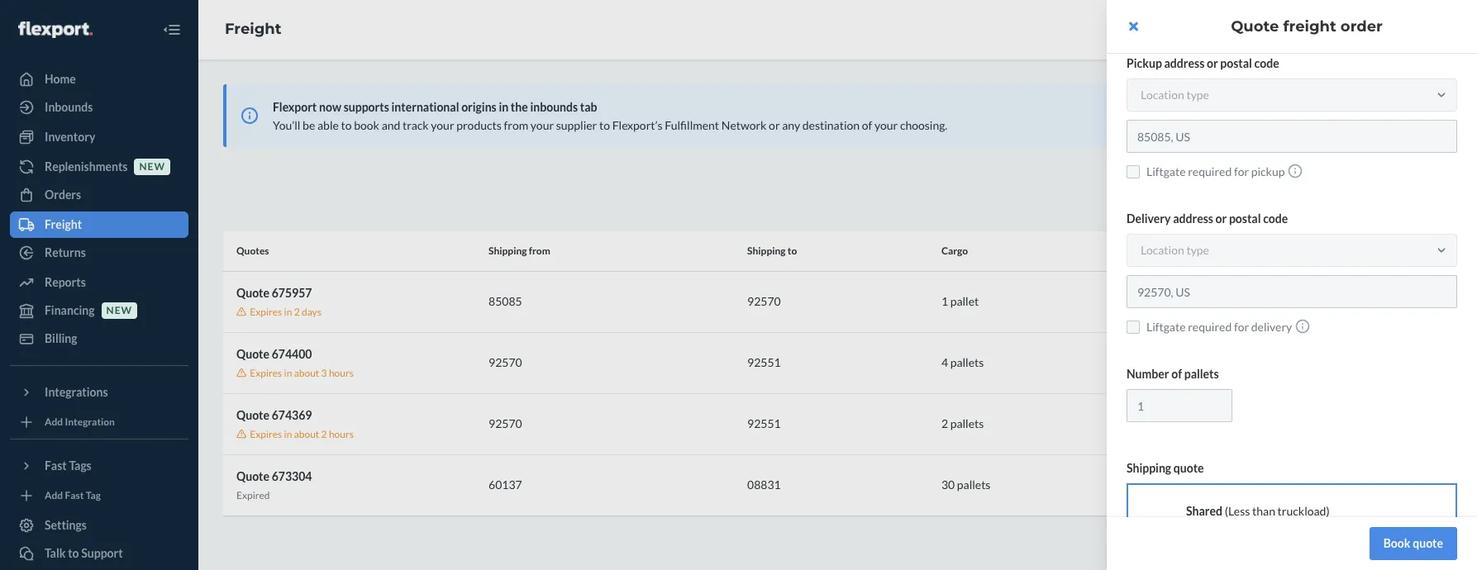 Task type: vqa. For each thing, say whether or not it's contained in the screenshot.
the Create in the Create Your First Inbound Send Products From Both International And Domestic Origins Into Flexport'S Fulfillment Network And Other Locations That Meet Your Business Needs.
no



Task type: locate. For each thing, give the bounding box(es) containing it.
1 vertical spatial code
[[1263, 212, 1288, 226]]

postal for delivery address or postal code
[[1229, 212, 1261, 226]]

required up the pallets
[[1188, 320, 1232, 334]]

0 horizontal spatial quote
[[1174, 461, 1204, 475]]

code down the quote
[[1255, 56, 1280, 70]]

delivery
[[1127, 212, 1171, 226]]

shipping quote
[[1127, 461, 1204, 475]]

1 vertical spatial u.s. address only text field
[[1127, 275, 1458, 308]]

for left pickup
[[1234, 165, 1249, 179]]

u.s. address only text field up delivery
[[1127, 275, 1458, 308]]

u.s. address only text field for pickup
[[1127, 120, 1458, 153]]

address right delivery
[[1173, 212, 1214, 226]]

0 vertical spatial or
[[1207, 56, 1218, 70]]

0 vertical spatial for
[[1234, 165, 1249, 179]]

for
[[1234, 165, 1249, 179], [1234, 320, 1249, 334]]

1 vertical spatial address
[[1173, 212, 1214, 226]]

for for pickup
[[1234, 165, 1249, 179]]

or right pickup
[[1207, 56, 1218, 70]]

1 vertical spatial postal
[[1229, 212, 1261, 226]]

quote right book at the right of the page
[[1413, 537, 1444, 551]]

0 vertical spatial liftgate
[[1147, 165, 1186, 179]]

2 required from the top
[[1188, 320, 1232, 334]]

0 vertical spatial quote
[[1174, 461, 1204, 475]]

quote
[[1174, 461, 1204, 475], [1413, 537, 1444, 551]]

u.s. address only text field up pickup
[[1127, 120, 1458, 153]]

quote for shipping quote
[[1174, 461, 1204, 475]]

liftgate required for pickup
[[1147, 165, 1285, 179]]

(less
[[1225, 504, 1250, 518]]

code down pickup
[[1263, 212, 1288, 226]]

2 u.s. address only text field from the top
[[1127, 275, 1458, 308]]

0 vertical spatial required
[[1188, 165, 1232, 179]]

0 vertical spatial code
[[1255, 56, 1280, 70]]

postal down pickup
[[1229, 212, 1261, 226]]

address right pickup
[[1165, 56, 1205, 70]]

0 vertical spatial address
[[1165, 56, 1205, 70]]

1 vertical spatial liftgate
[[1147, 320, 1186, 334]]

address for pickup
[[1165, 56, 1205, 70]]

liftgate up delivery
[[1147, 165, 1186, 179]]

address
[[1165, 56, 1205, 70], [1173, 212, 1214, 226]]

0 vertical spatial u.s. address only text field
[[1127, 120, 1458, 153]]

required
[[1188, 165, 1232, 179], [1188, 320, 1232, 334]]

None checkbox
[[1127, 165, 1140, 178], [1127, 320, 1140, 334], [1127, 165, 1140, 178], [1127, 320, 1140, 334]]

code for delivery address or postal code
[[1263, 212, 1288, 226]]

2 for from the top
[[1234, 320, 1249, 334]]

1 liftgate from the top
[[1147, 165, 1186, 179]]

1 for from the top
[[1234, 165, 1249, 179]]

quote right the shipping
[[1174, 461, 1204, 475]]

None number field
[[1127, 389, 1233, 422]]

close image
[[1129, 20, 1138, 33]]

required for delivery
[[1188, 320, 1232, 334]]

or for pickup
[[1207, 56, 1218, 70]]

quote for book quote
[[1413, 537, 1444, 551]]

1 required from the top
[[1188, 165, 1232, 179]]

freight
[[1284, 17, 1337, 36]]

liftgate
[[1147, 165, 1186, 179], [1147, 320, 1186, 334]]

postal
[[1221, 56, 1252, 70], [1229, 212, 1261, 226]]

liftgate up number of pallets
[[1147, 320, 1186, 334]]

pickup
[[1252, 165, 1285, 179]]

1 vertical spatial or
[[1216, 212, 1227, 226]]

for left delivery
[[1234, 320, 1249, 334]]

1 horizontal spatial quote
[[1413, 537, 1444, 551]]

1 vertical spatial for
[[1234, 320, 1249, 334]]

1 vertical spatial required
[[1188, 320, 1232, 334]]

0 vertical spatial postal
[[1221, 56, 1252, 70]]

truckload)
[[1278, 504, 1330, 518]]

2 liftgate from the top
[[1147, 320, 1186, 334]]

number of pallets
[[1127, 367, 1219, 381]]

required up delivery address or postal code in the right top of the page
[[1188, 165, 1232, 179]]

quote inside book quote button
[[1413, 537, 1444, 551]]

book quote
[[1384, 537, 1444, 551]]

1 vertical spatial quote
[[1413, 537, 1444, 551]]

code
[[1255, 56, 1280, 70], [1263, 212, 1288, 226]]

1 u.s. address only text field from the top
[[1127, 120, 1458, 153]]

postal down the quote
[[1221, 56, 1252, 70]]

than
[[1253, 504, 1276, 518]]

U.S. address only text field
[[1127, 120, 1458, 153], [1127, 275, 1458, 308]]

or
[[1207, 56, 1218, 70], [1216, 212, 1227, 226]]

or down 'liftgate required for pickup'
[[1216, 212, 1227, 226]]

pickup address or postal code
[[1127, 56, 1280, 70]]



Task type: describe. For each thing, give the bounding box(es) containing it.
help
[[1454, 292, 1469, 315]]

quote freight order
[[1231, 17, 1383, 36]]

required for pickup
[[1188, 165, 1232, 179]]

help center
[[1454, 255, 1469, 315]]

pallets
[[1185, 367, 1219, 381]]

center
[[1454, 255, 1469, 289]]

liftgate for liftgate required for pickup
[[1147, 165, 1186, 179]]

number
[[1127, 367, 1169, 381]]

delivery address or postal code
[[1127, 212, 1288, 226]]

book quote button
[[1370, 527, 1458, 561]]

liftgate for liftgate required for delivery
[[1147, 320, 1186, 334]]

shared (less than truckload)
[[1186, 504, 1330, 518]]

address for delivery
[[1173, 212, 1214, 226]]

code for pickup address or postal code
[[1255, 56, 1280, 70]]

quote
[[1231, 17, 1279, 36]]

liftgate required for delivery
[[1147, 320, 1292, 334]]

shared
[[1186, 504, 1223, 518]]

order
[[1341, 17, 1383, 36]]

of
[[1172, 367, 1182, 381]]

help center button
[[1446, 243, 1477, 328]]

u.s. address only text field for delivery
[[1127, 275, 1458, 308]]

pickup
[[1127, 56, 1162, 70]]

shipping
[[1127, 461, 1172, 475]]

delivery
[[1252, 320, 1292, 334]]

postal for pickup address or postal code
[[1221, 56, 1252, 70]]

or for delivery
[[1216, 212, 1227, 226]]

for for delivery
[[1234, 320, 1249, 334]]

book
[[1384, 537, 1411, 551]]



